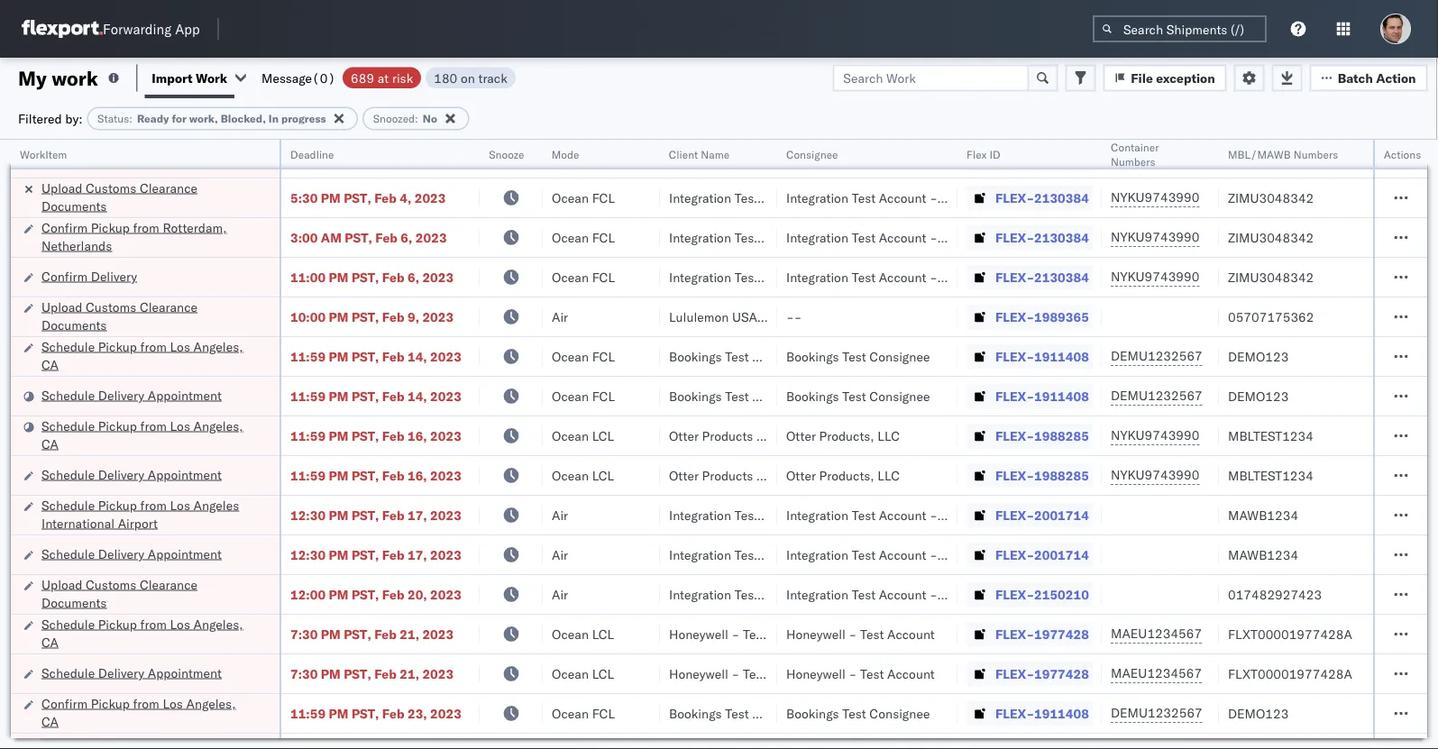 Task type: locate. For each thing, give the bounding box(es) containing it.
airport
[[118, 515, 158, 531]]

los inside schedule pickup from los angeles international airport
[[170, 497, 190, 513]]

2 vertical spatial demu1232567
[[1111, 705, 1203, 721]]

confirm inside confirm pickup from rotterdam, netherlands
[[41, 220, 88, 235]]

1 horizontal spatial :
[[415, 112, 418, 125]]

2 flex-1988285 from the top
[[996, 468, 1089, 483]]

1 vertical spatial 12:30
[[290, 547, 326, 563]]

1 11:59 pm pst, feb 14, 2023 from the top
[[290, 349, 462, 364]]

3 customs from the top
[[86, 577, 136, 593]]

delivery for 11:59 pm pst, feb 14, 2023
[[98, 387, 144, 403]]

schedule pickup from los angeles, ca link for 11:59 pm pst, feb 14, 2023
[[41, 338, 256, 374]]

demu1232567 for schedule pickup from los angeles, ca
[[1111, 348, 1203, 364]]

confirm delivery button down by:
[[41, 148, 137, 168]]

0 vertical spatial documents
[[41, 198, 107, 214]]

1 ca from the top
[[41, 357, 59, 372]]

ca inside confirm pickup from los angeles, ca
[[41, 714, 59, 730]]

5:30 down progress
[[290, 150, 318, 166]]

1911408 for confirm pickup from los angeles, ca
[[1035, 706, 1089, 722]]

schedule pickup from los angeles, ca link for 7:30 pm pst, feb 21, 2023
[[41, 616, 256, 652]]

0 vertical spatial 21,
[[400, 626, 419, 642]]

customs down airport
[[86, 577, 136, 593]]

appointment for 11:59 pm pst, feb 14, 2023
[[148, 387, 222, 403]]

resize handle column header
[[258, 140, 280, 749], [458, 140, 480, 749], [521, 140, 543, 749], [639, 140, 660, 749], [756, 140, 777, 749], [936, 140, 958, 749], [1081, 140, 1102, 749], [1198, 140, 1219, 749], [1406, 140, 1428, 749], [1423, 140, 1439, 749]]

flex-1988285 for schedule pickup from los angeles, ca
[[996, 428, 1089, 444]]

1 schedule delivery appointment from the top
[[41, 387, 222, 403]]

confirm delivery link down netherlands
[[41, 267, 137, 285]]

pickup
[[91, 220, 130, 235], [98, 339, 137, 354], [98, 418, 137, 434], [98, 497, 137, 513], [98, 616, 137, 632], [91, 696, 130, 712]]

1 demu1232567 from the top
[[1111, 348, 1203, 364]]

2 demu1232567 from the top
[[1111, 388, 1203, 404]]

6, up 9,
[[408, 269, 419, 285]]

8 resize handle column header from the left
[[1198, 140, 1219, 749]]

1 vertical spatial 1988285
[[1035, 468, 1089, 483]]

1 vertical spatial otter products - test account
[[669, 468, 843, 483]]

2 mbltest1234 from the top
[[1228, 468, 1314, 483]]

0 vertical spatial confirm delivery link
[[41, 148, 137, 166]]

zimu3048342 for 11:00 pm pst, feb 6, 2023
[[1228, 269, 1314, 285]]

1 schedule pickup from los angeles, ca from the top
[[41, 339, 243, 372]]

ca for 11:59 pm pst, feb 23, 2023
[[41, 714, 59, 730]]

upload customs clearance documents link down confirm pickup from rotterdam, netherlands button
[[41, 298, 256, 334]]

0 vertical spatial confirm delivery button
[[41, 148, 137, 168]]

1 fcl from the top
[[592, 150, 615, 166]]

2 vertical spatial clearance
[[140, 577, 198, 593]]

ca for 7:30 pm pst, feb 21, 2023
[[41, 635, 59, 650]]

los
[[170, 339, 190, 354], [170, 418, 190, 434], [170, 497, 190, 513], [170, 616, 190, 632], [163, 696, 183, 712]]

schedule pickup from los angeles, ca button for 11:59 pm pst, feb 16, 2023
[[41, 417, 256, 455]]

4,
[[400, 190, 412, 206]]

flex-1911408 for schedule pickup from los angeles, ca
[[996, 349, 1089, 364]]

numbers
[[1294, 147, 1339, 161], [1111, 155, 1156, 168]]

schedule pickup from los angeles, ca link
[[41, 338, 256, 374], [41, 417, 256, 453], [41, 616, 256, 652]]

maeu1234567
[[1111, 626, 1202, 642], [1111, 666, 1202, 681]]

delivery
[[91, 149, 137, 165], [91, 268, 137, 284], [98, 387, 144, 403], [98, 467, 144, 483], [98, 546, 144, 562], [98, 665, 144, 681]]

3 schedule pickup from los angeles, ca button from the top
[[41, 616, 256, 653]]

ocean fcl
[[552, 150, 615, 166], [552, 190, 615, 206], [552, 230, 615, 245], [552, 269, 615, 285], [552, 349, 615, 364], [552, 388, 615, 404], [552, 706, 615, 722]]

otter
[[669, 428, 699, 444], [786, 428, 816, 444], [669, 468, 699, 483], [786, 468, 816, 483]]

0 horizontal spatial on
[[824, 587, 843, 602]]

2 ocean lcl from the top
[[552, 468, 614, 483]]

mode
[[552, 147, 580, 161]]

16,
[[408, 428, 427, 444], [408, 468, 427, 483]]

2023
[[416, 150, 447, 166], [415, 190, 446, 206], [416, 230, 447, 245], [422, 269, 454, 285], [422, 309, 454, 325], [430, 349, 462, 364], [430, 388, 462, 404], [430, 428, 462, 444], [430, 468, 462, 483], [430, 507, 462, 523], [430, 547, 462, 563], [430, 587, 462, 602], [422, 626, 454, 642], [422, 666, 454, 682], [430, 706, 462, 722]]

lagerfeld for 5:30 pm pst, feb 4, 2023
[[968, 190, 1021, 206]]

angeles, for 7:30 pm pst, feb 21, 2023
[[193, 616, 243, 632]]

6,
[[401, 230, 413, 245], [408, 269, 419, 285]]

1 vertical spatial confirm delivery
[[41, 268, 137, 284]]

3 schedule delivery appointment from the top
[[41, 546, 222, 562]]

1 vertical spatial flxt00001977428a
[[1228, 666, 1353, 682]]

1 vertical spatial 14,
[[408, 388, 427, 404]]

1 flex-1988285 from the top
[[996, 428, 1089, 444]]

confirm inside confirm pickup from los angeles, ca
[[41, 696, 88, 712]]

documents
[[41, 198, 107, 214], [41, 317, 107, 333], [41, 595, 107, 611]]

1 2001714 from the top
[[1035, 507, 1089, 523]]

1 vertical spatial 1911408
[[1035, 388, 1089, 404]]

0 vertical spatial 6,
[[401, 230, 413, 245]]

documents for 12:00
[[41, 595, 107, 611]]

6, for 11:00 pm pst, feb 6, 2023
[[408, 269, 419, 285]]

1 vertical spatial flex-2130384
[[996, 230, 1089, 245]]

numbers for container numbers
[[1111, 155, 1156, 168]]

am down progress
[[321, 150, 342, 166]]

2 vertical spatial schedule pickup from los angeles, ca button
[[41, 616, 256, 653]]

1 vertical spatial otter products, llc
[[786, 468, 900, 483]]

flex-1988285 for schedule delivery appointment
[[996, 468, 1089, 483]]

customs down workitem button
[[86, 180, 136, 196]]

0 vertical spatial flex-1977428
[[996, 626, 1089, 642]]

1 vertical spatial demu1232567
[[1111, 388, 1203, 404]]

0 vertical spatial upload customs clearance documents button
[[41, 298, 256, 336]]

:
[[129, 112, 133, 125], [415, 112, 418, 125]]

2 vertical spatial upload
[[41, 577, 82, 593]]

demo123 for confirm pickup from los angeles, ca
[[1228, 706, 1289, 722]]

test
[[786, 309, 815, 325]]

integration test account - on ag
[[669, 587, 863, 602], [786, 587, 981, 602]]

1 flxt00001977428a from the top
[[1228, 626, 1353, 642]]

2 vertical spatial zimu3048342
[[1228, 269, 1314, 285]]

pickup for 7:30 pm pst, feb 21, 2023
[[98, 616, 137, 632]]

4 integration test account - karl lagerfeld from the top
[[786, 269, 1021, 285]]

appointment for 7:30 pm pst, feb 21, 2023
[[148, 665, 222, 681]]

upload customs clearance documents down airport
[[41, 577, 198, 611]]

6 fcl from the top
[[592, 388, 615, 404]]

6, down 4,
[[401, 230, 413, 245]]

16, for schedule delivery appointment
[[408, 468, 427, 483]]

7:30 pm pst, feb 21, 2023 up 11:59 pm pst, feb 23, 2023
[[290, 666, 454, 682]]

10:00
[[290, 309, 326, 325]]

5 schedule from the top
[[41, 497, 95, 513]]

confirm delivery down by:
[[41, 149, 137, 165]]

2 vertical spatial 1911408
[[1035, 706, 1089, 722]]

ready
[[137, 112, 169, 125]]

los for 11:59 pm pst, feb 14, 2023
[[170, 339, 190, 354]]

1 horizontal spatial numbers
[[1294, 147, 1339, 161]]

0 vertical spatial 12:30
[[290, 507, 326, 523]]

ag
[[846, 587, 863, 602], [963, 587, 981, 602]]

upload customs clearance documents link for 10:00 pm pst, feb 9, 2023
[[41, 298, 256, 334]]

2 vertical spatial upload customs clearance documents
[[41, 577, 198, 611]]

upload down netherlands
[[41, 299, 82, 315]]

angeles, for 11:59 pm pst, feb 14, 2023
[[193, 339, 243, 354]]

1 vertical spatial upload customs clearance documents button
[[41, 576, 256, 614]]

1 vertical spatial confirm delivery link
[[41, 267, 137, 285]]

1 vertical spatial products
[[702, 468, 753, 483]]

ca for 11:59 pm pst, feb 14, 2023
[[41, 357, 59, 372]]

pm
[[321, 190, 341, 206], [329, 269, 349, 285], [329, 309, 349, 325], [329, 349, 349, 364], [329, 388, 349, 404], [329, 428, 349, 444], [329, 468, 349, 483], [329, 507, 349, 523], [329, 547, 349, 563], [329, 587, 349, 602], [321, 626, 341, 642], [321, 666, 341, 682], [329, 706, 349, 722]]

2 2130384 from the top
[[1035, 230, 1089, 245]]

upload customs clearance documents button down airport
[[41, 576, 256, 614]]

confirm for 5:30 am pst, feb 3, 2023
[[41, 149, 88, 165]]

0 vertical spatial 5:30
[[290, 150, 318, 166]]

0 vertical spatial otter products - test account
[[669, 428, 843, 444]]

pickup for 11:59 pm pst, feb 14, 2023
[[98, 339, 137, 354]]

0 horizontal spatial :
[[129, 112, 133, 125]]

ca
[[41, 357, 59, 372], [41, 436, 59, 452], [41, 635, 59, 650], [41, 714, 59, 730]]

schedule delivery appointment button for 7:30 pm pst, feb 21, 2023
[[41, 664, 222, 684]]

1 vertical spatial upload customs clearance documents link
[[41, 298, 256, 334]]

5 ocean from the top
[[552, 349, 589, 364]]

0 vertical spatial integration test account - western digital
[[786, 507, 1029, 523]]

3 documents from the top
[[41, 595, 107, 611]]

1 nyku9743990 from the top
[[1111, 189, 1200, 205]]

lagerfeld for 3:00 am pst, feb 6, 2023
[[968, 230, 1021, 245]]

2 vertical spatial flex-1911408
[[996, 706, 1089, 722]]

0 vertical spatial 14,
[[408, 349, 427, 364]]

honeywell
[[669, 626, 729, 642], [786, 626, 846, 642], [669, 666, 729, 682], [786, 666, 846, 682]]

numbers inside container numbers
[[1111, 155, 1156, 168]]

1 vertical spatial 7:30 pm pst, feb 21, 2023
[[290, 666, 454, 682]]

lagerfeld
[[968, 150, 1021, 166], [968, 190, 1021, 206], [968, 230, 1021, 245], [968, 269, 1021, 285]]

1 flex-2130384 from the top
[[996, 190, 1089, 206]]

flex-2001714 button
[[967, 503, 1093, 528], [967, 503, 1093, 528], [967, 543, 1093, 568], [967, 543, 1093, 568]]

1 vertical spatial 2001714
[[1035, 547, 1089, 563]]

message (0)
[[262, 70, 336, 86]]

2130387
[[1035, 150, 1089, 166]]

flex-1911408 for confirm pickup from los angeles, ca
[[996, 706, 1089, 722]]

1 vertical spatial customs
[[86, 299, 136, 315]]

1 vertical spatial 6,
[[408, 269, 419, 285]]

0 vertical spatial 17,
[[408, 507, 427, 523]]

1 1911408 from the top
[[1035, 349, 1089, 364]]

upload customs clearance documents down confirm pickup from rotterdam, netherlands
[[41, 299, 198, 333]]

1 vertical spatial mawb1234
[[1228, 547, 1299, 563]]

4 flex- from the top
[[996, 269, 1035, 285]]

0 vertical spatial flex-2130384
[[996, 190, 1089, 206]]

flex-1988285
[[996, 428, 1089, 444], [996, 468, 1089, 483]]

1 schedule pickup from los angeles, ca button from the top
[[41, 338, 256, 376]]

clearance down confirm pickup from rotterdam, netherlands button
[[140, 299, 198, 315]]

0 vertical spatial llc
[[878, 428, 900, 444]]

1 vertical spatial products,
[[819, 468, 875, 483]]

2 schedule pickup from los angeles, ca button from the top
[[41, 417, 256, 455]]

0 vertical spatial digital
[[992, 507, 1029, 523]]

0 vertical spatial flex-1988285
[[996, 428, 1089, 444]]

1 lcl from the top
[[592, 428, 614, 444]]

pst,
[[345, 150, 372, 166], [344, 190, 371, 206], [345, 230, 372, 245], [352, 269, 379, 285], [352, 309, 379, 325], [352, 349, 379, 364], [352, 388, 379, 404], [352, 428, 379, 444], [352, 468, 379, 483], [352, 507, 379, 523], [352, 547, 379, 563], [352, 587, 379, 602], [344, 626, 371, 642], [344, 666, 371, 682], [352, 706, 379, 722]]

2 vertical spatial customs
[[86, 577, 136, 593]]

work
[[52, 65, 98, 90]]

products, for schedule pickup from los angeles, ca
[[819, 428, 875, 444]]

upload down workitem
[[41, 180, 82, 196]]

resize handle column header for workitem
[[258, 140, 280, 749]]

2 11:59 pm pst, feb 14, 2023 from the top
[[290, 388, 462, 404]]

los for 7:30 pm pst, feb 21, 2023
[[170, 616, 190, 632]]

from inside confirm pickup from los angeles, ca
[[133, 696, 159, 712]]

4 appointment from the top
[[148, 665, 222, 681]]

confirm delivery down netherlands
[[41, 268, 137, 284]]

1 vertical spatial demo123
[[1228, 388, 1289, 404]]

1 vertical spatial 7:30
[[290, 666, 318, 682]]

3 integration test account - karl lagerfeld from the top
[[786, 230, 1021, 245]]

2 schedule from the top
[[41, 387, 95, 403]]

0 vertical spatial flex-2001714
[[996, 507, 1089, 523]]

0 vertical spatial 11:59 pm pst, feb 14, 2023
[[290, 349, 462, 364]]

1 11:59 pm pst, feb 16, 2023 from the top
[[290, 428, 462, 444]]

account
[[879, 150, 927, 166], [879, 190, 927, 206], [879, 230, 927, 245], [879, 269, 927, 285], [795, 428, 843, 444], [795, 468, 843, 483], [879, 507, 927, 523], [879, 547, 927, 563], [762, 587, 809, 602], [879, 587, 927, 602], [770, 626, 818, 642], [888, 626, 935, 642], [770, 666, 818, 682], [888, 666, 935, 682]]

flex-2130384 for 3:00 am pst, feb 6, 2023
[[996, 230, 1089, 245]]

2 vertical spatial upload customs clearance documents link
[[41, 576, 256, 612]]

1 vertical spatial upload
[[41, 299, 82, 315]]

upload customs clearance documents for 10:00 pm pst, feb 9, 2023
[[41, 299, 198, 333]]

1 ag from the left
[[846, 587, 863, 602]]

3 schedule delivery appointment link from the top
[[41, 545, 222, 563]]

schedule pickup from los angeles, ca button for 7:30 pm pst, feb 21, 2023
[[41, 616, 256, 653]]

clearance down airport
[[140, 577, 198, 593]]

resize handle column header for consignee
[[936, 140, 958, 749]]

usa
[[732, 309, 758, 325]]

2130384
[[1035, 190, 1089, 206], [1035, 230, 1089, 245], [1035, 269, 1089, 285]]

2 vertical spatial flex-2130384
[[996, 269, 1089, 285]]

upload customs clearance documents up confirm pickup from rotterdam, netherlands
[[41, 180, 198, 214]]

1 vertical spatial mbltest1234
[[1228, 468, 1314, 483]]

1 vertical spatial integration test account - western digital
[[786, 547, 1029, 563]]

container
[[1111, 140, 1159, 154]]

1 vertical spatial western
[[941, 547, 988, 563]]

1 upload customs clearance documents button from the top
[[41, 298, 256, 336]]

nyku9743990 for schedule pickup from los angeles, ca
[[1111, 428, 1200, 443]]

5:30
[[290, 150, 318, 166], [290, 190, 318, 206]]

nyku9743990
[[1111, 189, 1200, 205], [1111, 229, 1200, 245], [1111, 269, 1200, 285], [1111, 428, 1200, 443], [1111, 467, 1200, 483]]

confirm pickup from los angeles, ca button
[[41, 695, 256, 733]]

2 16, from the top
[[408, 468, 427, 483]]

0 vertical spatial 2001714
[[1035, 507, 1089, 523]]

0 vertical spatial schedule pickup from los angeles, ca link
[[41, 338, 256, 374]]

numbers right "mbl/mawb"
[[1294, 147, 1339, 161]]

: for status
[[129, 112, 133, 125]]

flex-2130387 button
[[967, 146, 1093, 171], [967, 146, 1093, 171]]

0 vertical spatial flxt00001977428a
[[1228, 626, 1353, 642]]

1 : from the left
[[129, 112, 133, 125]]

5 resize handle column header from the left
[[756, 140, 777, 749]]

angeles, for 11:59 pm pst, feb 16, 2023
[[193, 418, 243, 434]]

1 vertical spatial 1977428
[[1035, 666, 1089, 682]]

pickup inside confirm pickup from los angeles, ca
[[91, 696, 130, 712]]

0 vertical spatial 11:59 pm pst, feb 16, 2023
[[290, 428, 462, 444]]

2 2001714 from the top
[[1035, 547, 1089, 563]]

1 vertical spatial documents
[[41, 317, 107, 333]]

consignee button
[[777, 143, 940, 161]]

4 confirm from the top
[[41, 696, 88, 712]]

air for schedule pickup from los angeles international airport button
[[552, 507, 568, 523]]

3 lagerfeld from the top
[[968, 230, 1021, 245]]

1 documents from the top
[[41, 198, 107, 214]]

0 vertical spatial mbltest1234
[[1228, 428, 1314, 444]]

0 vertical spatial 2130384
[[1035, 190, 1089, 206]]

1 2130384 from the top
[[1035, 190, 1089, 206]]

1 vertical spatial clearance
[[140, 299, 198, 315]]

import
[[152, 70, 193, 86]]

0 vertical spatial products,
[[819, 428, 875, 444]]

schedule delivery appointment
[[41, 387, 222, 403], [41, 467, 222, 483], [41, 546, 222, 562], [41, 665, 222, 681]]

12:30
[[290, 507, 326, 523], [290, 547, 326, 563]]

2 resize handle column header from the left
[[458, 140, 480, 749]]

2 14, from the top
[[408, 388, 427, 404]]

0 vertical spatial clearance
[[140, 180, 198, 196]]

clearance for 12:00 pm pst, feb 20, 2023
[[140, 577, 198, 593]]

1 upload customs clearance documents link from the top
[[41, 179, 256, 215]]

confirm pickup from rotterdam, netherlands
[[41, 220, 227, 253]]

21, down 20,
[[400, 626, 419, 642]]

pickup inside confirm pickup from rotterdam, netherlands
[[91, 220, 130, 235]]

from for 12:30 pm pst, feb 17, 2023
[[140, 497, 167, 513]]

schedule pickup from los angeles international airport button
[[41, 497, 256, 534]]

flex-2130384
[[996, 190, 1089, 206], [996, 230, 1089, 245], [996, 269, 1089, 285]]

0 vertical spatial 1911408
[[1035, 349, 1089, 364]]

017482927423
[[1228, 587, 1322, 602]]

0 horizontal spatial numbers
[[1111, 155, 1156, 168]]

1 vertical spatial schedule pickup from los angeles, ca link
[[41, 417, 256, 453]]

bookings test consignee
[[669, 349, 813, 364], [786, 349, 930, 364], [669, 388, 813, 404], [786, 388, 930, 404], [669, 706, 813, 722], [786, 706, 930, 722]]

7 flex- from the top
[[996, 388, 1035, 404]]

file exception
[[1131, 70, 1215, 86]]

4 karl from the top
[[941, 269, 964, 285]]

1989365
[[1035, 309, 1089, 325]]

1988285
[[1035, 428, 1089, 444], [1035, 468, 1089, 483]]

5:30 up "3:00"
[[290, 190, 318, 206]]

confirm pickup from rotterdam, netherlands link
[[41, 219, 256, 255]]

confirm delivery for first confirm delivery link from the top
[[41, 149, 137, 165]]

2 confirm delivery from the top
[[41, 268, 137, 284]]

products, for schedule delivery appointment
[[819, 468, 875, 483]]

1 vertical spatial 12:30 pm pst, feb 17, 2023
[[290, 547, 462, 563]]

flex-1988285 button
[[967, 423, 1093, 449], [967, 423, 1093, 449], [967, 463, 1093, 488], [967, 463, 1093, 488]]

2 1911408 from the top
[[1035, 388, 1089, 404]]

pickup inside schedule pickup from los angeles international airport
[[98, 497, 137, 513]]

clearance up rotterdam,
[[140, 180, 198, 196]]

3 confirm from the top
[[41, 268, 88, 284]]

appointment
[[148, 387, 222, 403], [148, 467, 222, 483], [148, 546, 222, 562], [148, 665, 222, 681]]

1 customs from the top
[[86, 180, 136, 196]]

2 11:59 pm pst, feb 16, 2023 from the top
[[290, 468, 462, 483]]

-
[[930, 150, 938, 166], [930, 190, 938, 206], [930, 230, 938, 245], [930, 269, 938, 285], [786, 309, 794, 325], [794, 309, 802, 325], [757, 428, 765, 444], [757, 468, 765, 483], [930, 507, 938, 523], [930, 547, 938, 563], [813, 587, 821, 602], [930, 587, 938, 602], [732, 626, 740, 642], [849, 626, 857, 642], [732, 666, 740, 682], [849, 666, 857, 682]]

1 vertical spatial confirm delivery button
[[41, 267, 137, 287]]

resize handle column header for container numbers
[[1198, 140, 1219, 749]]

integration test account - karl lagerfeld for 11:00 pm pst, feb 6, 2023
[[786, 269, 1021, 285]]

0 vertical spatial confirm delivery
[[41, 149, 137, 165]]

7 ocean from the top
[[552, 428, 589, 444]]

1911408
[[1035, 349, 1089, 364], [1035, 388, 1089, 404], [1035, 706, 1089, 722]]

6 flex- from the top
[[996, 349, 1035, 364]]

11:59 pm pst, feb 16, 2023
[[290, 428, 462, 444], [290, 468, 462, 483]]

11:59 pm pst, feb 16, 2023 for schedule delivery appointment
[[290, 468, 462, 483]]

confirm delivery link down by:
[[41, 148, 137, 166]]

schedule delivery appointment for 7:30 pm pst, feb 21, 2023
[[41, 665, 222, 681]]

schedule delivery appointment button for 11:59 pm pst, feb 14, 2023
[[41, 386, 222, 406]]

los inside confirm pickup from los angeles, ca
[[163, 696, 183, 712]]

4 air from the top
[[552, 587, 568, 602]]

2 western from the top
[[941, 547, 988, 563]]

mbltest1234 for schedule delivery appointment
[[1228, 468, 1314, 483]]

0 vertical spatial flex-1911408
[[996, 349, 1089, 364]]

confirm delivery button down netherlands
[[41, 267, 137, 287]]

3 appointment from the top
[[148, 546, 222, 562]]

0 vertical spatial 1977428
[[1035, 626, 1089, 642]]

schedule
[[41, 339, 95, 354], [41, 387, 95, 403], [41, 418, 95, 434], [41, 467, 95, 483], [41, 497, 95, 513], [41, 546, 95, 562], [41, 616, 95, 632], [41, 665, 95, 681]]

2130384 for 11:00 pm pst, feb 6, 2023
[[1035, 269, 1089, 285]]

4 schedule delivery appointment button from the top
[[41, 664, 222, 684]]

delivery for 7:30 pm pst, feb 21, 2023
[[98, 665, 144, 681]]

5:30 for 5:30 am pst, feb 3, 2023
[[290, 150, 318, 166]]

numbers down container
[[1111, 155, 1156, 168]]

flex-2150210 button
[[967, 582, 1093, 607], [967, 582, 1093, 607]]

from inside schedule pickup from los angeles international airport
[[140, 497, 167, 513]]

: left 'no'
[[415, 112, 418, 125]]

Search Shipments (/) text field
[[1093, 15, 1267, 42]]

0 vertical spatial products
[[702, 428, 753, 444]]

1 clearance from the top
[[140, 180, 198, 196]]

consignee
[[786, 147, 838, 161], [752, 349, 813, 364], [870, 349, 930, 364], [752, 388, 813, 404], [870, 388, 930, 404], [752, 706, 813, 722], [870, 706, 930, 722]]

2 otter products - test account from the top
[[669, 468, 843, 483]]

upload customs clearance documents link up confirm pickup from rotterdam, netherlands link
[[41, 179, 256, 215]]

schedule delivery appointment link for 12:30
[[41, 545, 222, 563]]

nyku9743990 for schedule delivery appointment
[[1111, 467, 1200, 483]]

from for 7:30 pm pst, feb 21, 2023
[[140, 616, 167, 632]]

1 vertical spatial 11:59 pm pst, feb 16, 2023
[[290, 468, 462, 483]]

lcl for 11:59 pm pst, feb 16, 2023 schedule pickup from los angeles, ca link
[[592, 428, 614, 444]]

1 confirm delivery button from the top
[[41, 148, 137, 168]]

consignee inside button
[[786, 147, 838, 161]]

1 vertical spatial digital
[[992, 547, 1029, 563]]

fcl
[[592, 150, 615, 166], [592, 190, 615, 206], [592, 230, 615, 245], [592, 269, 615, 285], [592, 349, 615, 364], [592, 388, 615, 404], [592, 706, 615, 722]]

documents up netherlands
[[41, 198, 107, 214]]

delivery for 11:00 pm pst, feb 6, 2023
[[91, 268, 137, 284]]

1 vertical spatial maeu1234567
[[1111, 666, 1202, 681]]

0 vertical spatial demo123
[[1228, 349, 1289, 364]]

flex-
[[996, 150, 1035, 166], [996, 190, 1035, 206], [996, 230, 1035, 245], [996, 269, 1035, 285], [996, 309, 1035, 325], [996, 349, 1035, 364], [996, 388, 1035, 404], [996, 428, 1035, 444], [996, 468, 1035, 483], [996, 507, 1035, 523], [996, 547, 1035, 563], [996, 587, 1035, 602], [996, 626, 1035, 642], [996, 666, 1035, 682], [996, 706, 1035, 722]]

confirm delivery button
[[41, 148, 137, 168], [41, 267, 137, 287]]

05707175362
[[1228, 309, 1315, 325]]

upload down international
[[41, 577, 82, 593]]

2 nyku9743990 from the top
[[1111, 229, 1200, 245]]

upload
[[41, 180, 82, 196], [41, 299, 82, 315], [41, 577, 82, 593]]

documents down international
[[41, 595, 107, 611]]

in
[[269, 112, 279, 125]]

digital
[[992, 507, 1029, 523], [992, 547, 1029, 563]]

customs down netherlands
[[86, 299, 136, 315]]

1 vertical spatial flex-2001714
[[996, 547, 1089, 563]]

integration test account - karl lagerfeld for 3:00 am pst, feb 6, 2023
[[786, 230, 1021, 245]]

1 mawb1234 from the top
[[1228, 507, 1299, 523]]

1 integration test account - karl lagerfeld from the top
[[786, 150, 1021, 166]]

0 vertical spatial 7:30
[[290, 626, 318, 642]]

0 vertical spatial mawb1234
[[1228, 507, 1299, 523]]

2 upload customs clearance documents from the top
[[41, 299, 198, 333]]

integration
[[786, 150, 849, 166], [786, 190, 849, 206], [786, 230, 849, 245], [786, 269, 849, 285], [786, 507, 849, 523], [786, 547, 849, 563], [669, 587, 731, 602], [786, 587, 849, 602]]

2 vertical spatial demo123
[[1228, 706, 1289, 722]]

1 vertical spatial 17,
[[408, 547, 427, 563]]

confirm pickup from los angeles, ca link
[[41, 695, 256, 731]]

upload customs clearance documents button down confirm pickup from rotterdam, netherlands button
[[41, 298, 256, 336]]

: for snoozed
[[415, 112, 418, 125]]

confirm for 3:00 am pst, feb 6, 2023
[[41, 220, 88, 235]]

documents down netherlands
[[41, 317, 107, 333]]

Search Work text field
[[833, 64, 1029, 92]]

0 vertical spatial maeu1234567
[[1111, 626, 1202, 642]]

2 vertical spatial schedule pickup from los angeles, ca
[[41, 616, 243, 650]]

: left "ready" on the left of the page
[[129, 112, 133, 125]]

1 vertical spatial 5:30
[[290, 190, 318, 206]]

from inside confirm pickup from rotterdam, netherlands
[[133, 220, 159, 235]]

message
[[262, 70, 312, 86]]

los for 11:59 pm pst, feb 16, 2023
[[170, 418, 190, 434]]

1 vertical spatial flex-1911408
[[996, 388, 1089, 404]]

2 confirm delivery link from the top
[[41, 267, 137, 285]]

1 integration test account - on ag from the left
[[669, 587, 863, 602]]

from for 11:59 pm pst, feb 14, 2023
[[140, 339, 167, 354]]

7:30 pm pst, feb 21, 2023 down "12:00 pm pst, feb 20, 2023"
[[290, 626, 454, 642]]

21, up the 23,
[[400, 666, 419, 682]]

angeles, inside confirm pickup from los angeles, ca
[[186, 696, 236, 712]]

1 horizontal spatial on
[[941, 587, 960, 602]]

ca for 11:59 pm pst, feb 16, 2023
[[41, 436, 59, 452]]

1 lagerfeld from the top
[[968, 150, 1021, 166]]

clearance for 10:00 pm pst, feb 9, 2023
[[140, 299, 198, 315]]

6, for 3:00 am pst, feb 6, 2023
[[401, 230, 413, 245]]

4 resize handle column header from the left
[[639, 140, 660, 749]]

2 ocean from the top
[[552, 190, 589, 206]]

2 confirm delivery button from the top
[[41, 267, 137, 287]]

am right "3:00"
[[321, 230, 342, 245]]

1 vertical spatial 2130384
[[1035, 230, 1089, 245]]

2 products, from the top
[[819, 468, 875, 483]]

3 schedule pickup from los angeles, ca from the top
[[41, 616, 243, 650]]

1 7:30 pm pst, feb 21, 2023 from the top
[[290, 626, 454, 642]]

2 5:30 from the top
[[290, 190, 318, 206]]

upload customs clearance documents link down airport
[[41, 576, 256, 612]]

0 vertical spatial demu1232567
[[1111, 348, 1203, 364]]

1 vertical spatial upload customs clearance documents
[[41, 299, 198, 333]]

2 vertical spatial schedule pickup from los angeles, ca link
[[41, 616, 256, 652]]

2 upload customs clearance documents link from the top
[[41, 298, 256, 334]]

2130384 for 5:30 pm pst, feb 4, 2023
[[1035, 190, 1089, 206]]

ocean lcl
[[552, 428, 614, 444], [552, 468, 614, 483], [552, 626, 614, 642], [552, 666, 614, 682]]

3 ocean from the top
[[552, 230, 589, 245]]

western
[[941, 507, 988, 523], [941, 547, 988, 563]]

13 flex- from the top
[[996, 626, 1035, 642]]

for
[[172, 112, 187, 125]]

1 vertical spatial schedule pickup from los angeles, ca button
[[41, 417, 256, 455]]

0 vertical spatial schedule pickup from los angeles, ca button
[[41, 338, 256, 376]]

1 ocean lcl from the top
[[552, 428, 614, 444]]



Task type: vqa. For each thing, say whether or not it's contained in the screenshot.
the topmost Aug
no



Task type: describe. For each thing, give the bounding box(es) containing it.
1 ocean from the top
[[552, 150, 589, 166]]

2 7:30 pm pst, feb 21, 2023 from the top
[[290, 666, 454, 682]]

resize handle column header for mode
[[639, 140, 660, 749]]

10 flex- from the top
[[996, 507, 1035, 523]]

6 ocean fcl from the top
[[552, 388, 615, 404]]

1 flex- from the top
[[996, 150, 1035, 166]]

batch
[[1338, 70, 1374, 86]]

schedule pickup from los angeles, ca for 7:30 pm pst, feb 21, 2023
[[41, 616, 243, 650]]

4 ocean from the top
[[552, 269, 589, 285]]

karl for 5:30 pm pst, feb 4, 2023
[[941, 190, 964, 206]]

confirm pickup from los angeles, ca
[[41, 696, 236, 730]]

1 14, from the top
[[408, 349, 427, 364]]

9 ocean from the top
[[552, 626, 589, 642]]

5:30 pm pst, feb 4, 2023
[[290, 190, 446, 206]]

snoozed
[[373, 112, 415, 125]]

schedule delivery appointment for 11:59 pm pst, feb 14, 2023
[[41, 387, 222, 403]]

2 flex-1977428 from the top
[[996, 666, 1089, 682]]

batch action button
[[1310, 64, 1428, 92]]

5:30 for 5:30 pm pst, feb 4, 2023
[[290, 190, 318, 206]]

upload customs clearance documents link for 12:00 pm pst, feb 20, 2023
[[41, 576, 256, 612]]

7 fcl from the top
[[592, 706, 615, 722]]

integration test account - karl lagerfeld for 5:30 am pst, feb 3, 2023
[[786, 150, 1021, 166]]

3 resize handle column header from the left
[[521, 140, 543, 749]]

flex-2150210
[[996, 587, 1089, 602]]

180
[[434, 70, 458, 86]]

15 flex- from the top
[[996, 706, 1035, 722]]

180 on track
[[434, 70, 508, 86]]

2 flxt00001977428a from the top
[[1228, 666, 1353, 682]]

3 11:59 from the top
[[290, 428, 326, 444]]

2 mawb1234 from the top
[[1228, 547, 1299, 563]]

1 western from the top
[[941, 507, 988, 523]]

2 ag from the left
[[963, 587, 981, 602]]

confirm for 11:59 pm pst, feb 23, 2023
[[41, 696, 88, 712]]

lululemon usa inc. test
[[669, 309, 815, 325]]

forwarding
[[103, 20, 172, 37]]

1 flex-1977428 from the top
[[996, 626, 1089, 642]]

flex-1989365
[[996, 309, 1089, 325]]

3 air from the top
[[552, 547, 568, 563]]

2 schedule delivery appointment link from the top
[[41, 466, 222, 484]]

resize handle column header for flex id
[[1081, 140, 1102, 749]]

snooze
[[489, 147, 524, 161]]

2 12:30 pm pst, feb 17, 2023 from the top
[[290, 547, 462, 563]]

1 upload from the top
[[41, 180, 82, 196]]

2 fcl from the top
[[592, 190, 615, 206]]

5 11:59 from the top
[[290, 706, 326, 722]]

app
[[175, 20, 200, 37]]

mbl/mawb
[[1228, 147, 1291, 161]]

at
[[378, 70, 389, 86]]

status : ready for work, blocked, in progress
[[97, 112, 326, 125]]

otter products, llc for schedule pickup from los angeles, ca
[[786, 428, 900, 444]]

3 ocean lcl from the top
[[552, 626, 614, 642]]

container numbers
[[1111, 140, 1159, 168]]

2 schedule delivery appointment button from the top
[[41, 466, 222, 486]]

11:59 pm pst, feb 23, 2023
[[290, 706, 462, 722]]

1 7:30 from the top
[[290, 626, 318, 642]]

no
[[423, 112, 437, 125]]

workitem button
[[11, 143, 262, 161]]

schedule inside schedule pickup from los angeles international airport
[[41, 497, 95, 513]]

products for schedule delivery appointment
[[702, 468, 753, 483]]

risk
[[392, 70, 413, 86]]

1911408 for schedule pickup from los angeles, ca
[[1035, 349, 1089, 364]]

lagerfeld for 11:00 pm pst, feb 6, 2023
[[968, 269, 1021, 285]]

3:00
[[290, 230, 318, 245]]

on
[[461, 70, 475, 86]]

import work
[[152, 70, 227, 86]]

schedule pickup from los angeles international airport link
[[41, 497, 256, 533]]

action
[[1377, 70, 1416, 86]]

pickup for 3:00 am pst, feb 6, 2023
[[91, 220, 130, 235]]

numbers for mbl/mawb numbers
[[1294, 147, 1339, 161]]

12:00
[[290, 587, 326, 602]]

2 appointment from the top
[[148, 467, 222, 483]]

client name button
[[660, 143, 759, 161]]

zimu3048342 for 5:30 pm pst, feb 4, 2023
[[1228, 190, 1314, 206]]

20,
[[408, 587, 427, 602]]

5 flex- from the top
[[996, 309, 1035, 325]]

confirm delivery for 2nd confirm delivery link
[[41, 268, 137, 284]]

4 ocean fcl from the top
[[552, 269, 615, 285]]

2 7:30 from the top
[[290, 666, 318, 682]]

7 schedule from the top
[[41, 616, 95, 632]]

flex-2130387
[[996, 150, 1089, 166]]

1 flex-2001714 from the top
[[996, 507, 1089, 523]]

1 12:30 from the top
[[290, 507, 326, 523]]

12 flex- from the top
[[996, 587, 1035, 602]]

netherlands
[[41, 238, 112, 253]]

5 ocean fcl from the top
[[552, 349, 615, 364]]

flex id
[[967, 147, 1001, 161]]

workitem
[[20, 147, 67, 161]]

gvcu5265864
[[1111, 150, 1200, 166]]

my
[[18, 65, 47, 90]]

karl for 11:00 pm pst, feb 6, 2023
[[941, 269, 964, 285]]

1 11:59 from the top
[[290, 349, 326, 364]]

3:00 am pst, feb 6, 2023
[[290, 230, 447, 245]]

3,
[[401, 150, 413, 166]]

1 1977428 from the top
[[1035, 626, 1089, 642]]

otter products, llc for schedule delivery appointment
[[786, 468, 900, 483]]

689
[[351, 70, 374, 86]]

customs for 12:00 pm pst, feb 20, 2023
[[86, 577, 136, 593]]

blocked,
[[221, 112, 266, 125]]

689 at risk
[[351, 70, 413, 86]]

pickup for 12:30 pm pst, feb 17, 2023
[[98, 497, 137, 513]]

schedule pickup from los angeles international airport
[[41, 497, 239, 531]]

appointment for 12:30 pm pst, feb 17, 2023
[[148, 546, 222, 562]]

10 ocean from the top
[[552, 666, 589, 682]]

11:00
[[290, 269, 326, 285]]

schedule pickup from los angeles, ca link for 11:59 pm pst, feb 16, 2023
[[41, 417, 256, 453]]

am for 3:00
[[321, 230, 342, 245]]

2 demo123 from the top
[[1228, 388, 1289, 404]]

flex-2130384 for 11:00 pm pst, feb 6, 2023
[[996, 269, 1089, 285]]

demu1232567 for confirm pickup from los angeles, ca
[[1111, 705, 1203, 721]]

4 schedule from the top
[[41, 467, 95, 483]]

actions
[[1384, 147, 1422, 161]]

flex id button
[[958, 143, 1084, 161]]

(0)
[[312, 70, 336, 86]]

angeles, for 11:59 pm pst, feb 23, 2023
[[186, 696, 236, 712]]

filtered
[[18, 110, 62, 126]]

2 21, from the top
[[400, 666, 419, 682]]

inc.
[[761, 309, 782, 325]]

otter products - test account for schedule delivery appointment
[[669, 468, 843, 483]]

flexport. image
[[22, 20, 103, 38]]

4 lcl from the top
[[592, 666, 614, 682]]

2 ocean fcl from the top
[[552, 190, 615, 206]]

exception
[[1156, 70, 1215, 86]]

3 flex- from the top
[[996, 230, 1035, 245]]

from for 3:00 am pst, feb 6, 2023
[[133, 220, 159, 235]]

resize handle column header for mbl/mawb numbers
[[1423, 140, 1439, 749]]

maeu9408431
[[1228, 150, 1320, 166]]

track
[[478, 70, 508, 86]]

1 maeu1234567 from the top
[[1111, 626, 1202, 642]]

forwarding app
[[103, 20, 200, 37]]

1988285 for schedule delivery appointment
[[1035, 468, 1089, 483]]

8 flex- from the top
[[996, 428, 1035, 444]]

upload for 12:00 pm pst, feb 20, 2023
[[41, 577, 82, 593]]

1988285 for schedule pickup from los angeles, ca
[[1035, 428, 1089, 444]]

3 schedule from the top
[[41, 418, 95, 434]]

schedule delivery appointment for 12:30 pm pst, feb 17, 2023
[[41, 546, 222, 562]]

flex
[[967, 147, 987, 161]]

angeles
[[193, 497, 239, 513]]

1 integration test account - western digital from the top
[[786, 507, 1029, 523]]

mbl/mawb numbers
[[1228, 147, 1339, 161]]

import work button
[[152, 70, 227, 86]]

12:00 pm pst, feb 20, 2023
[[290, 587, 462, 602]]

1 on from the left
[[824, 587, 843, 602]]

client name
[[669, 147, 730, 161]]

11:00 pm pst, feb 6, 2023
[[290, 269, 454, 285]]

forwarding app link
[[22, 20, 200, 38]]

filtered by:
[[18, 110, 83, 126]]

snoozed : no
[[373, 112, 437, 125]]

deadline button
[[281, 143, 462, 161]]

2 17, from the top
[[408, 547, 427, 563]]

1 schedule from the top
[[41, 339, 95, 354]]

2 flex-2001714 from the top
[[996, 547, 1089, 563]]

9 flex- from the top
[[996, 468, 1035, 483]]

6 schedule from the top
[[41, 546, 95, 562]]

4 fcl from the top
[[592, 269, 615, 285]]

2 schedule delivery appointment from the top
[[41, 467, 222, 483]]

16, for schedule pickup from los angeles, ca
[[408, 428, 427, 444]]

delivery for 12:30 pm pst, feb 17, 2023
[[98, 546, 144, 562]]

nyku9743990 for confirm pickup from rotterdam, netherlands
[[1111, 229, 1200, 245]]

10:00 pm pst, feb 9, 2023
[[290, 309, 454, 325]]

zimu3048342 for 3:00 am pst, feb 6, 2023
[[1228, 230, 1314, 245]]

progress
[[281, 112, 326, 125]]

deadline
[[290, 147, 334, 161]]

customs for 10:00 pm pst, feb 9, 2023
[[86, 299, 136, 315]]

upload customs clearance documents for 12:00 pm pst, feb 20, 2023
[[41, 577, 198, 611]]

lagerfeld for 5:30 am pst, feb 3, 2023
[[968, 150, 1021, 166]]

8 schedule from the top
[[41, 665, 95, 681]]

schedule pickup from los angeles, ca button for 11:59 pm pst, feb 14, 2023
[[41, 338, 256, 376]]

--
[[786, 309, 802, 325]]

2 digital from the top
[[992, 547, 1029, 563]]

schedule delivery appointment link for 7:30
[[41, 664, 222, 682]]

7 ocean fcl from the top
[[552, 706, 615, 722]]

resize handle column header for client name
[[756, 140, 777, 749]]

lululemon
[[669, 309, 729, 325]]

batch action
[[1338, 70, 1416, 86]]

documents for 10:00
[[41, 317, 107, 333]]

llc for schedule delivery appointment
[[878, 468, 900, 483]]

air for upload customs clearance documents button related to 10:00 pm pst, feb 9, 2023
[[552, 309, 568, 325]]

international
[[41, 515, 115, 531]]

5 fcl from the top
[[592, 349, 615, 364]]

from for 11:59 pm pst, feb 23, 2023
[[133, 696, 159, 712]]

llc for schedule pickup from los angeles, ca
[[878, 428, 900, 444]]

status
[[97, 112, 129, 125]]

1 upload customs clearance documents from the top
[[41, 180, 198, 214]]

karl for 5:30 am pst, feb 3, 2023
[[941, 150, 964, 166]]

2 12:30 from the top
[[290, 547, 326, 563]]

schedule delivery appointment link for 11:59
[[41, 386, 222, 405]]

1 17, from the top
[[408, 507, 427, 523]]

pickup for 11:59 pm pst, feb 23, 2023
[[91, 696, 130, 712]]

container numbers button
[[1102, 136, 1201, 169]]

9,
[[408, 309, 419, 325]]

5:30 am pst, feb 3, 2023
[[290, 150, 447, 166]]

my work
[[18, 65, 98, 90]]

upload for 10:00 pm pst, feb 9, 2023
[[41, 299, 82, 315]]

3 fcl from the top
[[592, 230, 615, 245]]

2 flex- from the top
[[996, 190, 1035, 206]]

3 ocean fcl from the top
[[552, 230, 615, 245]]

client
[[669, 147, 698, 161]]

1 12:30 pm pst, feb 17, 2023 from the top
[[290, 507, 462, 523]]

schedule delivery appointment button for 12:30 pm pst, feb 17, 2023
[[41, 545, 222, 565]]

otter products - test account for schedule pickup from los angeles, ca
[[669, 428, 843, 444]]

confirm pickup from rotterdam, netherlands button
[[41, 219, 256, 257]]

8 ocean from the top
[[552, 468, 589, 483]]

integration test account - karl lagerfeld for 5:30 pm pst, feb 4, 2023
[[786, 190, 1021, 206]]

2 flex-1911408 from the top
[[996, 388, 1089, 404]]

mode button
[[543, 143, 642, 161]]

resize handle column header for deadline
[[458, 140, 480, 749]]

2 11:59 from the top
[[290, 388, 326, 404]]

14 flex- from the top
[[996, 666, 1035, 682]]

9 resize handle column header from the left
[[1406, 140, 1428, 749]]

2 integration test account - on ag from the left
[[786, 587, 981, 602]]

2 on from the left
[[941, 587, 960, 602]]

los for 12:30 pm pst, feb 17, 2023
[[170, 497, 190, 513]]



